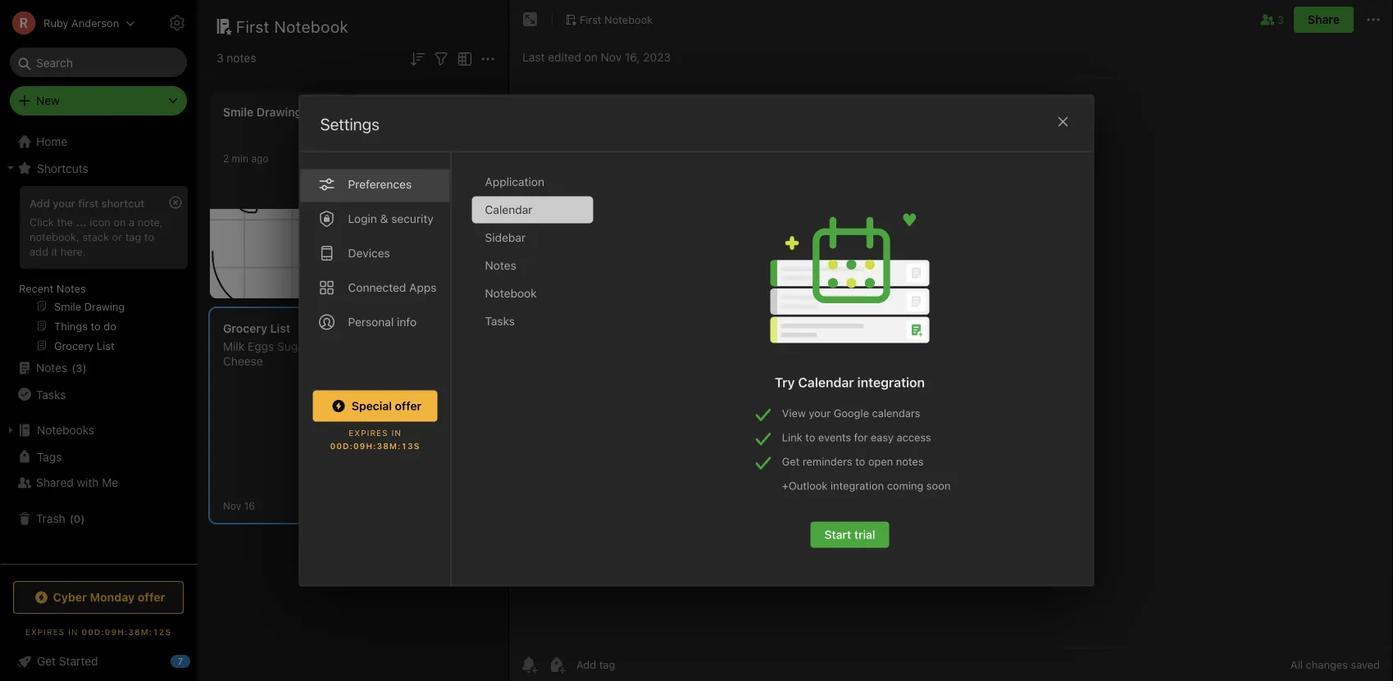 Task type: vqa. For each thing, say whether or not it's contained in the screenshot.
Underline icon
no



Task type: describe. For each thing, give the bounding box(es) containing it.
sidebar tab
[[472, 224, 594, 251]]

notebook inside button
[[605, 13, 653, 26]]

calendar inside tab
[[485, 203, 533, 217]]

( for notes
[[72, 362, 76, 374]]

add
[[30, 197, 50, 209]]

sugar
[[277, 340, 308, 354]]

tasks inside button
[[36, 388, 66, 401]]

login
[[348, 212, 377, 226]]

grocery
[[223, 322, 267, 336]]

personal
[[348, 315, 394, 329]]

link to events for easy access
[[782, 432, 932, 444]]

nov 16
[[223, 500, 255, 512]]

1 vertical spatial notes
[[897, 456, 924, 468]]

connected
[[348, 281, 406, 295]]

notes for notes ( 3 )
[[36, 361, 67, 375]]

start
[[825, 528, 852, 542]]

notes ( 3 )
[[36, 361, 87, 375]]

share
[[1309, 13, 1341, 26]]

monday
[[90, 591, 135, 605]]

0 vertical spatial 2
[[223, 153, 229, 164]]

notes tab
[[472, 252, 594, 279]]

link
[[782, 432, 803, 444]]

expires for special offer
[[349, 429, 389, 438]]

expand notebooks image
[[4, 424, 17, 437]]

all
[[1291, 659, 1304, 672]]

try calendar integration
[[775, 375, 925, 391]]

...
[[76, 216, 87, 228]]

soon
[[927, 480, 951, 492]]

tasks inside tab
[[485, 315, 515, 328]]

nov inside note window element
[[601, 50, 622, 64]]

devices
[[348, 247, 390, 260]]

connected apps
[[348, 281, 437, 295]]

+outlook integration coming soon
[[782, 480, 951, 492]]

in for special
[[392, 429, 402, 438]]

try
[[775, 375, 795, 391]]

tags button
[[0, 444, 196, 470]]

in for cyber
[[68, 628, 78, 637]]

3 inside notes ( 3 )
[[76, 362, 83, 374]]

add tag image
[[547, 656, 567, 675]]

1 horizontal spatial offer
[[395, 400, 422, 413]]

get
[[782, 456, 800, 468]]

on inside note window element
[[585, 50, 598, 64]]

0 horizontal spatial first
[[236, 16, 270, 36]]

00d:09h:38m:12s
[[82, 628, 172, 637]]

Search text field
[[21, 48, 176, 77]]

expires for cyber monday offer
[[25, 628, 65, 637]]

here.
[[61, 245, 86, 257]]

) for trash
[[81, 513, 85, 525]]

new
[[36, 94, 60, 107]]

shared with me link
[[0, 470, 196, 496]]

1 vertical spatial notes
[[56, 282, 86, 295]]

tab list containing preferences
[[300, 152, 452, 586]]

trial
[[855, 528, 876, 542]]

tree containing home
[[0, 129, 197, 564]]

info
[[397, 315, 417, 329]]

first notebook inside button
[[580, 13, 653, 26]]

new button
[[10, 86, 187, 116]]

icon on a note, notebook, stack or tag to add it here.
[[30, 216, 163, 257]]

note window element
[[509, 0, 1394, 682]]

expires in 00d:09h:38m:13s
[[330, 429, 420, 451]]

events
[[819, 432, 852, 444]]

notebook inside tab
[[485, 287, 537, 300]]

note,
[[138, 216, 163, 228]]

settings image
[[167, 13, 187, 33]]

1 horizontal spatial ago
[[397, 276, 414, 287]]

grocery list milk eggs sugar cheese
[[223, 322, 308, 368]]

stack
[[82, 230, 109, 243]]

me
[[102, 476, 118, 490]]

3 button
[[1258, 10, 1285, 30]]

0 vertical spatial notes
[[227, 51, 256, 65]]

shared with me
[[36, 476, 118, 490]]

cheese
[[223, 355, 263, 368]]

icon
[[90, 216, 111, 228]]

application
[[485, 175, 545, 189]]

tag
[[125, 230, 141, 243]]

start trial button
[[811, 522, 890, 548]]

recent notes
[[19, 282, 86, 295]]

shortcuts button
[[0, 155, 196, 181]]

3 for 3 notes
[[217, 51, 224, 65]]

1 horizontal spatial calendar
[[799, 375, 855, 391]]

special offer
[[352, 400, 422, 413]]

settings
[[320, 114, 380, 134]]

calendar tab
[[472, 196, 594, 224]]

special
[[352, 400, 392, 413]]

trash
[[36, 512, 65, 526]]

first
[[78, 197, 99, 209]]

click the ...
[[30, 216, 87, 228]]

for
[[855, 432, 868, 444]]

00d:09h:38m:13s
[[330, 442, 420, 451]]

personal info
[[348, 315, 417, 329]]

easy
[[871, 432, 894, 444]]

3 for 3
[[1278, 13, 1285, 26]]

the
[[57, 216, 73, 228]]

trash ( 0 )
[[36, 512, 85, 526]]

security
[[391, 212, 434, 226]]

notes for notes
[[485, 259, 517, 272]]

thumbnail image
[[210, 209, 346, 299]]

1/2
[[388, 246, 401, 258]]

list
[[270, 322, 291, 336]]

open
[[869, 456, 894, 468]]

special offer button
[[313, 391, 438, 422]]

edited
[[548, 50, 582, 64]]

cyber monday offer button
[[13, 582, 184, 615]]

login & security
[[348, 212, 434, 226]]

organize files
[[369, 123, 444, 137]]

0 horizontal spatial nov
[[223, 500, 241, 512]]

close image
[[1054, 112, 1074, 132]]

first notebook button
[[560, 8, 659, 31]]

view
[[782, 407, 806, 420]]



Task type: locate. For each thing, give the bounding box(es) containing it.
0 vertical spatial integration
[[858, 375, 925, 391]]

0 vertical spatial on
[[585, 50, 598, 64]]

on inside icon on a note, notebook, stack or tag to add it here.
[[114, 216, 126, 228]]

2 vertical spatial notes
[[36, 361, 67, 375]]

1 vertical spatial (
[[70, 513, 74, 525]]

0 horizontal spatial on
[[114, 216, 126, 228]]

16,
[[625, 50, 640, 64]]

1 vertical spatial to
[[806, 432, 816, 444]]

with
[[77, 476, 99, 490]]

1 horizontal spatial your
[[809, 407, 831, 420]]

0 vertical spatial notes
[[485, 259, 517, 272]]

first notebook up 3 notes
[[236, 16, 349, 36]]

0 vertical spatial )
[[83, 362, 87, 374]]

1 vertical spatial tasks
[[36, 388, 66, 401]]

to inside icon on a note, notebook, stack or tag to add it here.
[[144, 230, 154, 243]]

0 horizontal spatial in
[[68, 628, 78, 637]]

1 horizontal spatial expires
[[349, 429, 389, 438]]

offer right 'monday'
[[138, 591, 165, 605]]

Note Editor text field
[[509, 79, 1394, 648]]

0 vertical spatial 3
[[1278, 13, 1285, 26]]

3 inside button
[[1278, 13, 1285, 26]]

0 horizontal spatial tasks
[[36, 388, 66, 401]]

min down 1/2
[[377, 276, 394, 287]]

last edited on nov 16, 2023
[[523, 50, 671, 64]]

1 horizontal spatial first
[[580, 13, 602, 26]]

3 up tasks button
[[76, 362, 83, 374]]

ago down 1/2
[[397, 276, 414, 287]]

calendar
[[485, 203, 533, 217], [799, 375, 855, 391]]

1 vertical spatial your
[[809, 407, 831, 420]]

first inside button
[[580, 13, 602, 26]]

1 horizontal spatial notebook
[[485, 287, 537, 300]]

0 vertical spatial (
[[72, 362, 76, 374]]

0 vertical spatial tasks
[[485, 315, 515, 328]]

0 horizontal spatial tab list
[[300, 152, 452, 586]]

notebook tab
[[472, 280, 594, 307]]

( inside trash ( 0 )
[[70, 513, 74, 525]]

nov left 16,
[[601, 50, 622, 64]]

notes up smile
[[227, 51, 256, 65]]

1 vertical spatial calendar
[[799, 375, 855, 391]]

tasks
[[485, 315, 515, 328], [36, 388, 66, 401]]

preferences
[[348, 178, 412, 191]]

tasks down notebook tab
[[485, 315, 515, 328]]

1 horizontal spatial min
[[377, 276, 394, 287]]

access
[[897, 432, 932, 444]]

first notebook
[[580, 13, 653, 26], [236, 16, 349, 36]]

1 vertical spatial 2 min ago
[[369, 276, 414, 287]]

tasks tab
[[472, 308, 594, 335]]

) inside trash ( 0 )
[[81, 513, 85, 525]]

3 up smile
[[217, 51, 224, 65]]

1 horizontal spatial in
[[392, 429, 402, 438]]

0 vertical spatial expires
[[349, 429, 389, 438]]

group containing add your first shortcut
[[0, 181, 196, 362]]

1 vertical spatial on
[[114, 216, 126, 228]]

cyber monday offer
[[53, 591, 165, 605]]

)
[[83, 362, 87, 374], [81, 513, 85, 525]]

0 vertical spatial nov
[[601, 50, 622, 64]]

3 left share
[[1278, 13, 1285, 26]]

2 horizontal spatial 3
[[1278, 13, 1285, 26]]

milk
[[223, 340, 245, 354]]

your
[[53, 197, 75, 209], [809, 407, 831, 420]]

home link
[[0, 129, 197, 155]]

notebooks
[[37, 424, 94, 437]]

0 horizontal spatial calendar
[[485, 203, 533, 217]]

group
[[0, 181, 196, 362]]

1 horizontal spatial tasks
[[485, 315, 515, 328]]

notebooks link
[[0, 418, 196, 444]]

0 horizontal spatial notes
[[227, 51, 256, 65]]

notebook,
[[30, 230, 80, 243]]

0 horizontal spatial your
[[53, 197, 75, 209]]

expires inside expires in 00d:09h:38m:13s
[[349, 429, 389, 438]]

1 vertical spatial )
[[81, 513, 85, 525]]

in up 00d:09h:38m:13s at bottom
[[392, 429, 402, 438]]

( inside notes ( 3 )
[[72, 362, 76, 374]]

notes up tasks button
[[36, 361, 67, 375]]

notes right recent
[[56, 282, 86, 295]]

notes down sidebar
[[485, 259, 517, 272]]

0 horizontal spatial 2 min ago
[[223, 153, 269, 164]]

2 horizontal spatial notebook
[[605, 13, 653, 26]]

your right view
[[809, 407, 831, 420]]

calendar up view your google calendars
[[799, 375, 855, 391]]

nov
[[601, 50, 622, 64], [223, 500, 241, 512]]

0 horizontal spatial offer
[[138, 591, 165, 605]]

1 vertical spatial offer
[[138, 591, 165, 605]]

integration up calendars
[[858, 375, 925, 391]]

+outlook
[[782, 480, 828, 492]]

1 horizontal spatial 3
[[217, 51, 224, 65]]

your for google
[[809, 407, 831, 420]]

(
[[72, 362, 76, 374], [70, 513, 74, 525]]

&
[[380, 212, 388, 226]]

add a reminder image
[[519, 656, 539, 675]]

2 min ago down 1/2
[[369, 276, 414, 287]]

files
[[419, 123, 444, 137]]

) for notes
[[83, 362, 87, 374]]

coming
[[887, 480, 924, 492]]

0 horizontal spatial 3
[[76, 362, 83, 374]]

in inside expires in 00d:09h:38m:13s
[[392, 429, 402, 438]]

) right trash
[[81, 513, 85, 525]]

1 vertical spatial in
[[68, 628, 78, 637]]

1 horizontal spatial first notebook
[[580, 13, 653, 26]]

1 vertical spatial expires
[[25, 628, 65, 637]]

( up tasks button
[[72, 362, 76, 374]]

0 horizontal spatial ago
[[251, 153, 269, 164]]

( right trash
[[70, 513, 74, 525]]

0 horizontal spatial notebook
[[274, 16, 349, 36]]

in down "cyber"
[[68, 628, 78, 637]]

2
[[223, 153, 229, 164], [369, 276, 375, 287]]

1 vertical spatial 2
[[369, 276, 375, 287]]

16
[[244, 500, 255, 512]]

) up tasks button
[[83, 362, 87, 374]]

1 horizontal spatial tab list
[[472, 169, 607, 586]]

expand note image
[[521, 10, 541, 30]]

expires up 00d:09h:38m:13s at bottom
[[349, 429, 389, 438]]

on right edited
[[585, 50, 598, 64]]

0 horizontal spatial first notebook
[[236, 16, 349, 36]]

click
[[30, 216, 54, 228]]

0
[[74, 513, 81, 525]]

1 horizontal spatial nov
[[601, 50, 622, 64]]

1 horizontal spatial to
[[806, 432, 816, 444]]

2 min ago down smile
[[223, 153, 269, 164]]

1 horizontal spatial notes
[[897, 456, 924, 468]]

share button
[[1295, 7, 1355, 33]]

2 horizontal spatial to
[[856, 456, 866, 468]]

view your google calendars
[[782, 407, 921, 420]]

first
[[580, 13, 602, 26], [236, 16, 270, 36]]

get reminders to open notes
[[782, 456, 924, 468]]

2 vertical spatial to
[[856, 456, 866, 468]]

min
[[232, 153, 249, 164], [377, 276, 394, 287]]

0 vertical spatial min
[[232, 153, 249, 164]]

your up the at left top
[[53, 197, 75, 209]]

ago down "smile drawing"
[[251, 153, 269, 164]]

1 horizontal spatial 2
[[369, 276, 375, 287]]

integration down get reminders to open notes on the bottom
[[831, 480, 885, 492]]

shortcuts
[[37, 161, 88, 175]]

0 vertical spatial to
[[144, 230, 154, 243]]

your for first
[[53, 197, 75, 209]]

on
[[585, 50, 598, 64], [114, 216, 126, 228]]

application tab
[[472, 169, 594, 196]]

nov left 16
[[223, 500, 241, 512]]

google
[[834, 407, 870, 420]]

to right link
[[806, 432, 816, 444]]

1 vertical spatial integration
[[831, 480, 885, 492]]

( for trash
[[70, 513, 74, 525]]

0 horizontal spatial 2
[[223, 153, 229, 164]]

tree
[[0, 129, 197, 564]]

) inside notes ( 3 )
[[83, 362, 87, 374]]

notes down access
[[897, 456, 924, 468]]

ago
[[251, 153, 269, 164], [397, 276, 414, 287]]

calendars
[[873, 407, 921, 420]]

organize
[[369, 123, 416, 137]]

smile
[[223, 105, 254, 119]]

0 vertical spatial your
[[53, 197, 75, 209]]

tags
[[37, 450, 62, 464]]

expires down "cyber"
[[25, 628, 65, 637]]

shortcut
[[101, 197, 145, 209]]

1 vertical spatial ago
[[397, 276, 414, 287]]

to
[[144, 230, 154, 243], [806, 432, 816, 444], [856, 456, 866, 468]]

0 vertical spatial calendar
[[485, 203, 533, 217]]

expires
[[349, 429, 389, 438], [25, 628, 65, 637]]

None search field
[[21, 48, 176, 77]]

1 horizontal spatial on
[[585, 50, 598, 64]]

min down smile
[[232, 153, 249, 164]]

or
[[112, 230, 122, 243]]

changes
[[1307, 659, 1349, 672]]

0 vertical spatial 2 min ago
[[223, 153, 269, 164]]

recent
[[19, 282, 54, 295]]

2 down smile
[[223, 153, 229, 164]]

notes inside notes tab
[[485, 259, 517, 272]]

0 horizontal spatial expires
[[25, 628, 65, 637]]

3 notes
[[217, 51, 256, 65]]

first up last edited on nov 16, 2023
[[580, 13, 602, 26]]

tab list containing application
[[472, 169, 607, 586]]

first notebook up 16,
[[580, 13, 653, 26]]

cyber
[[53, 591, 87, 605]]

to left open
[[856, 456, 866, 468]]

to down note,
[[144, 230, 154, 243]]

sidebar
[[485, 231, 526, 244]]

integration
[[858, 375, 925, 391], [831, 480, 885, 492]]

smile drawing
[[223, 105, 302, 119]]

eggs
[[248, 340, 274, 354]]

tab list
[[300, 152, 452, 586], [472, 169, 607, 586]]

tasks down notes ( 3 )
[[36, 388, 66, 401]]

0 horizontal spatial min
[[232, 153, 249, 164]]

2 down devices
[[369, 276, 375, 287]]

notebook
[[605, 13, 653, 26], [274, 16, 349, 36], [485, 287, 537, 300]]

a
[[129, 216, 135, 228]]

offer right special
[[395, 400, 422, 413]]

0 vertical spatial ago
[[251, 153, 269, 164]]

all changes saved
[[1291, 659, 1381, 672]]

calendar up sidebar
[[485, 203, 533, 217]]

apps
[[409, 281, 437, 295]]

0 horizontal spatial to
[[144, 230, 154, 243]]

first up 3 notes
[[236, 16, 270, 36]]

0 vertical spatial offer
[[395, 400, 422, 413]]

0 vertical spatial in
[[392, 429, 402, 438]]

1 vertical spatial 3
[[217, 51, 224, 65]]

1 vertical spatial min
[[377, 276, 394, 287]]

2 vertical spatial 3
[[76, 362, 83, 374]]

saved
[[1352, 659, 1381, 672]]

on left a
[[114, 216, 126, 228]]

shared
[[36, 476, 74, 490]]

last
[[523, 50, 545, 64]]

1 vertical spatial nov
[[223, 500, 241, 512]]

1 horizontal spatial 2 min ago
[[369, 276, 414, 287]]

tasks button
[[0, 381, 196, 408]]

drawing
[[257, 105, 302, 119]]



